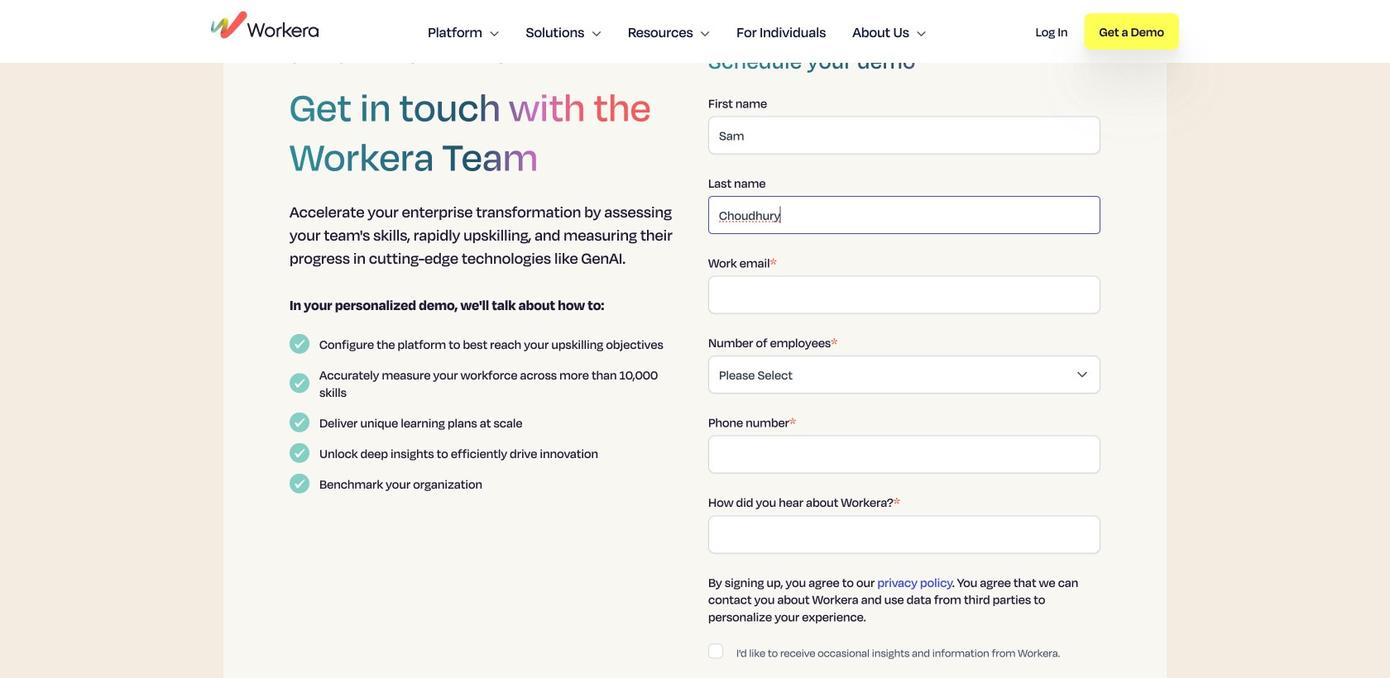 Task type: locate. For each thing, give the bounding box(es) containing it.
None email field
[[709, 276, 1101, 314]]

None telephone field
[[709, 436, 1101, 474]]

None text field
[[709, 116, 1101, 154], [709, 196, 1101, 234], [709, 116, 1101, 154], [709, 196, 1101, 234]]

None text field
[[709, 516, 1101, 554]]

full color_primary image
[[211, 11, 319, 39]]



Task type: vqa. For each thing, say whether or not it's contained in the screenshot.
Cookie Preferences "image"
no



